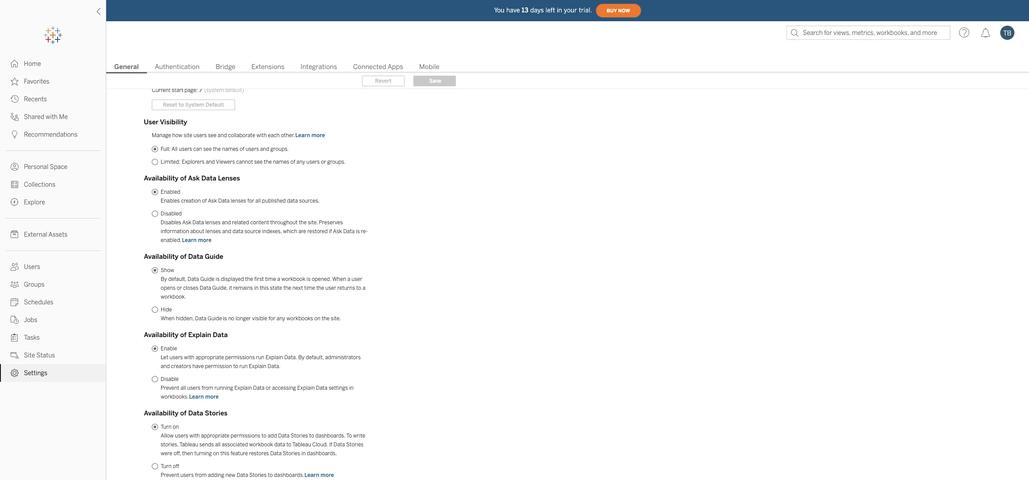 Task type: vqa. For each thing, say whether or not it's contained in the screenshot.
'all' to the left
yes



Task type: describe. For each thing, give the bounding box(es) containing it.
appropriate inside turn on allow users with appropriate permissions to add data stories to dashboards. to write stories, tableau sends all associated workbook data to tableau cloud. if data stories were off, then turning on this feature restores data stories in dashboards.
[[201, 433, 230, 439]]

enables
[[161, 198, 180, 204]]

availability of data stories option group
[[152, 423, 369, 480]]

to up cloud.
[[309, 433, 314, 439]]

enabled enables creation of ask data lenses for all published data sources.
[[161, 189, 320, 204]]

data inside enabled enables creation of ask data lenses for all published data sources.
[[287, 198, 298, 204]]

for inside hide when hidden, data guide is no longer visible for any workbooks on the site.
[[269, 316, 276, 322]]

feature
[[231, 451, 248, 457]]

groups link
[[0, 276, 106, 294]]

connected
[[353, 63, 387, 71]]

users up limited: explorers and viewers cannot see the names of any users or groups.
[[246, 146, 259, 152]]

availability for availability of data stories
[[144, 410, 179, 418]]

learn more for ask
[[182, 237, 212, 244]]

throughout
[[270, 220, 298, 226]]

when inside hide when hidden, data guide is no longer visible for any workbooks on the site.
[[161, 316, 175, 322]]

allow
[[161, 433, 174, 439]]

full:
[[161, 146, 171, 152]]

by text only_f5he34f image for tasks
[[11, 334, 19, 342]]

0 vertical spatial groups.
[[271, 146, 289, 152]]

from inside the turn off prevent users from adding new data stories to dashboards. learn more
[[195, 473, 207, 479]]

collaborate
[[228, 132, 255, 139]]

home link
[[0, 55, 106, 73]]

ask up about
[[182, 220, 191, 226]]

navigation containing general
[[106, 60, 1030, 74]]

workbooks.
[[161, 394, 189, 400]]

2 vertical spatial on
[[213, 451, 219, 457]]

jobs
[[24, 317, 37, 324]]

groups
[[24, 281, 45, 289]]

availability for availability of explain data
[[144, 331, 179, 339]]

explain right running
[[235, 385, 252, 392]]

is left opened.
[[307, 276, 311, 283]]

if
[[329, 442, 333, 448]]

authentication
[[155, 63, 200, 71]]

more right the other.
[[312, 132, 325, 139]]

permissions inside turn on allow users with appropriate permissions to add data stories to dashboards. to write stories, tableau sends all associated workbook data to tableau cloud. if data stories were off, then turning on this feature restores data stories in dashboards.
[[231, 433, 261, 439]]

data right "restores"
[[270, 451, 282, 457]]

personal
[[24, 163, 48, 171]]

accessing
[[272, 385, 296, 392]]

learn inside availability of ask data lenses option group
[[182, 237, 197, 244]]

to
[[347, 433, 352, 439]]

data up about
[[193, 220, 204, 226]]

related
[[232, 220, 249, 226]]

users right site
[[194, 132, 207, 139]]

opens
[[161, 285, 176, 291]]

to inside the turn off prevent users from adding new data stories to dashboards. learn more
[[268, 473, 273, 479]]

more inside the turn off prevent users from adding new data stories to dashboards. learn more
[[321, 473, 334, 479]]

displayed
[[221, 276, 244, 283]]

data inside the turn off prevent users from adding new data stories to dashboards. learn more
[[237, 473, 248, 479]]

data up the closes
[[188, 276, 199, 283]]

the inside disables ask data lenses and related content throughout the site. preserves information about lenses and data source indexes, which are restored if ask data is re- enabled.
[[299, 220, 307, 226]]

state
[[270, 285, 282, 291]]

/
[[200, 87, 203, 93]]

is up 'guide,'
[[216, 276, 220, 283]]

left
[[546, 6, 556, 14]]

integrations
[[301, 63, 337, 71]]

0 vertical spatial dashboards.
[[316, 433, 346, 439]]

settings
[[329, 385, 348, 392]]

reset to system default
[[163, 102, 224, 108]]

then
[[182, 451, 193, 457]]

about
[[190, 229, 204, 235]]

reset to system default button
[[152, 100, 235, 110]]

on inside hide when hidden, data guide is no longer visible for any workbooks on the site.
[[315, 316, 321, 322]]

restored
[[308, 229, 328, 235]]

visible
[[252, 316, 268, 322]]

data inside turn on allow users with appropriate permissions to add data stories to dashboards. to write stories, tableau sends all associated workbook data to tableau cloud. if data stories were off, then turning on this feature restores data stories in dashboards.
[[275, 442, 285, 448]]

by text only_f5he34f image for groups
[[11, 281, 19, 289]]

recents link
[[0, 90, 106, 108]]

tasks
[[24, 334, 40, 342]]

mobile
[[420, 63, 440, 71]]

of down 'hidden,'
[[180, 331, 187, 339]]

availability of explain data option group
[[152, 345, 369, 402]]

learn more link for availability of explain data
[[189, 394, 219, 401]]

data left re-
[[344, 229, 355, 235]]

users link
[[0, 258, 106, 276]]

prevent inside prevent all users from running explain data or accessing explain data settings in workbooks.
[[161, 385, 179, 392]]

1 vertical spatial time
[[304, 285, 315, 291]]

by inside show by default, data guide is displayed the first time a workbook is opened. when a user opens or closes data guide, it remains in this state the next time the user returns to a workbook.
[[161, 276, 167, 283]]

is inside disables ask data lenses and related content throughout the site. preserves information about lenses and data source indexes, which are restored if ask data is re- enabled.
[[356, 229, 360, 235]]

sends
[[200, 442, 214, 448]]

in inside prevent all users from running explain data or accessing explain data settings in workbooks.
[[350, 385, 354, 392]]

other.
[[281, 132, 295, 139]]

learn right the other.
[[296, 132, 310, 139]]

cloud.
[[313, 442, 328, 448]]

1 horizontal spatial data.
[[285, 355, 297, 361]]

visibility
[[160, 118, 187, 126]]

main navigation. press the up and down arrow keys to access links. element
[[0, 55, 106, 382]]

2 horizontal spatial a
[[363, 285, 366, 291]]

or inside prevent all users from running explain data or accessing explain data settings in workbooks.
[[266, 385, 271, 392]]

stories down write
[[346, 442, 364, 448]]

you
[[495, 6, 505, 14]]

closes
[[183, 285, 199, 291]]

learn more for explain
[[189, 394, 219, 400]]

data inside enabled enables creation of ask data lenses for all published data sources.
[[218, 198, 230, 204]]

availability for availability of ask data lenses
[[144, 175, 179, 183]]

how
[[172, 132, 183, 139]]

2 vertical spatial lenses
[[206, 229, 221, 235]]

default
[[206, 102, 224, 108]]

0 horizontal spatial data.
[[268, 364, 281, 370]]

by text only_f5he34f image for personal space
[[11, 163, 19, 171]]

1 horizontal spatial user
[[352, 276, 363, 283]]

when inside show by default, data guide is displayed the first time a workbook is opened. when a user opens or closes data guide, it remains in this state the next time the user returns to a workbook.
[[333, 276, 347, 283]]

or inside user visibility option group
[[321, 159, 326, 165]]

by text only_f5he34f image for schedules
[[11, 299, 19, 307]]

running
[[215, 385, 233, 392]]

and left viewers
[[206, 159, 215, 165]]

by text only_f5he34f image for recommendations
[[11, 131, 19, 139]]

and left source
[[222, 229, 231, 235]]

1 horizontal spatial have
[[507, 6, 520, 14]]

1 vertical spatial lenses
[[205, 220, 221, 226]]

data left accessing
[[253, 385, 265, 392]]

1 horizontal spatial names
[[273, 159, 290, 165]]

recommendations link
[[0, 126, 106, 144]]

by text only_f5he34f image for recents
[[11, 95, 19, 103]]

sources.
[[299, 198, 320, 204]]

explore link
[[0, 194, 106, 211]]

more inside availability of explain data option group
[[205, 394, 219, 400]]

and down each
[[260, 146, 270, 152]]

site
[[24, 352, 35, 360]]

ask down "explorers" at the top left of page
[[188, 175, 200, 183]]

the up viewers
[[213, 146, 221, 152]]

the inside hide when hidden, data guide is no longer visible for any workbooks on the site.
[[322, 316, 330, 322]]

were
[[161, 451, 172, 457]]

users right all
[[179, 146, 192, 152]]

data up permission at the left bottom
[[213, 331, 228, 339]]

cannot
[[236, 159, 253, 165]]

by text only_f5he34f image for settings
[[11, 369, 19, 377]]

data right "if"
[[334, 442, 345, 448]]

enable let users with appropriate permissions run explain data. by default, administrators and creators have permission to run explain data.
[[161, 346, 361, 370]]

any inside hide when hidden, data guide is no longer visible for any workbooks on the site.
[[277, 316, 286, 322]]

guide for no
[[208, 316, 222, 322]]

to left 'add'
[[262, 433, 267, 439]]

to inside show by default, data guide is displayed the first time a workbook is opened. when a user opens or closes data guide, it remains in this state the next time the user returns to a workbook.
[[357, 285, 362, 291]]

days
[[531, 6, 544, 14]]

revert
[[375, 78, 392, 84]]

guide,
[[212, 285, 228, 291]]

favorites link
[[0, 73, 106, 90]]

stories right "restores"
[[283, 451, 300, 457]]

your
[[564, 6, 578, 14]]

workbook inside turn on allow users with appropriate permissions to add data stories to dashboards. to write stories, tableau sends all associated workbook data to tableau cloud. if data stories were off, then turning on this feature restores data stories in dashboards.
[[249, 442, 273, 448]]

by text only_f5he34f image for users
[[11, 263, 19, 271]]

by text only_f5he34f image for shared with me
[[11, 113, 19, 121]]

viewers
[[216, 159, 235, 165]]

in inside turn on allow users with appropriate permissions to add data stories to dashboards. to write stories, tableau sends all associated workbook data to tableau cloud. if data stories were off, then turning on this feature restores data stories in dashboards.
[[302, 451, 306, 457]]

data right the closes
[[200, 285, 211, 291]]

new
[[226, 473, 236, 479]]

schedules
[[24, 299, 53, 307]]

site. inside hide when hidden, data guide is no longer visible for any workbooks on the site.
[[331, 316, 341, 322]]

workbook inside show by default, data guide is displayed the first time a workbook is opened. when a user opens or closes data guide, it remains in this state the next time the user returns to a workbook.
[[282, 276, 306, 283]]

explain up prevent all users from running explain data or accessing explain data settings in workbooks.
[[249, 364, 267, 370]]

data inside disables ask data lenses and related content throughout the site. preserves information about lenses and data source indexes, which are restored if ask data is re- enabled.
[[233, 229, 244, 235]]

explain down 'hidden,'
[[188, 331, 211, 339]]

data down about
[[188, 253, 203, 261]]

revert button
[[362, 76, 405, 86]]

the left "first"
[[245, 276, 253, 283]]

site status
[[24, 352, 55, 360]]

and left related
[[222, 220, 231, 226]]

ask right if
[[333, 229, 342, 235]]

learn more link right each
[[295, 132, 326, 139]]

data left lenses
[[202, 175, 217, 183]]

start
[[172, 87, 183, 93]]

users up sources.
[[307, 159, 320, 165]]

or inside show by default, data guide is displayed the first time a workbook is opened. when a user opens or closes data guide, it remains in this state the next time the user returns to a workbook.
[[177, 285, 182, 291]]

buy
[[607, 8, 617, 14]]

from inside prevent all users from running explain data or accessing explain data settings in workbooks.
[[202, 385, 213, 392]]

of down the other.
[[291, 159, 296, 165]]

/ link
[[199, 87, 203, 94]]

to inside enable let users with appropriate permissions run explain data. by default, administrators and creators have permission to run explain data.
[[233, 364, 238, 370]]

stories inside the turn off prevent users from adding new data stories to dashboards. learn more
[[250, 473, 267, 479]]

with left each
[[257, 132, 267, 139]]

collections
[[24, 181, 56, 189]]

workbooks
[[287, 316, 313, 322]]

see for and
[[208, 132, 217, 139]]

disables
[[161, 220, 181, 226]]

default, inside enable let users with appropriate permissions run explain data. by default, administrators and creators have permission to run explain data.
[[306, 355, 324, 361]]

now
[[619, 8, 631, 14]]

off
[[173, 464, 179, 470]]

this inside show by default, data guide is displayed the first time a workbook is opened. when a user opens or closes data guide, it remains in this state the next time the user returns to a workbook.
[[260, 285, 269, 291]]

learn inside the turn off prevent users from adding new data stories to dashboards. learn more
[[305, 473, 319, 479]]

of up enabled
[[180, 175, 187, 183]]

to inside button
[[179, 102, 184, 108]]

of up cannot
[[240, 146, 245, 152]]

by text only_f5he34f image for favorites
[[11, 78, 19, 85]]

turn on allow users with appropriate permissions to add data stories to dashboards. to write stories, tableau sends all associated workbook data to tableau cloud. if data stories were off, then turning on this feature restores data stories in dashboards.
[[161, 424, 366, 457]]

recommendations
[[24, 131, 78, 139]]

2 vertical spatial see
[[254, 159, 263, 165]]



Task type: locate. For each thing, give the bounding box(es) containing it.
0 vertical spatial on
[[315, 316, 321, 322]]

1 vertical spatial data.
[[268, 364, 281, 370]]

with inside enable let users with appropriate permissions run explain data. by default, administrators and creators have permission to run explain data.
[[184, 355, 194, 361]]

1 vertical spatial learn more
[[189, 394, 219, 400]]

2 turn from the top
[[161, 464, 172, 470]]

limited: explorers and viewers cannot see the names of any users or groups.
[[161, 159, 346, 165]]

1 horizontal spatial any
[[297, 159, 305, 165]]

availability up the show
[[144, 253, 179, 261]]

all inside prevent all users from running explain data or accessing explain data settings in workbooks.
[[181, 385, 186, 392]]

are
[[299, 229, 306, 235]]

0 horizontal spatial by
[[161, 276, 167, 283]]

site.
[[308, 220, 318, 226], [331, 316, 341, 322]]

by text only_f5he34f image inside site status 'link'
[[11, 352, 19, 360]]

2 by text only_f5he34f image from the top
[[11, 113, 19, 121]]

users
[[24, 264, 40, 271]]

0 horizontal spatial for
[[248, 198, 254, 204]]

by text only_f5he34f image inside favorites link
[[11, 78, 19, 85]]

2 vertical spatial data
[[275, 442, 285, 448]]

1 vertical spatial when
[[161, 316, 175, 322]]

have right creators
[[193, 364, 204, 370]]

the right workbooks
[[322, 316, 330, 322]]

1 prevent from the top
[[161, 385, 179, 392]]

full: all users can see the names of users and groups.
[[161, 146, 289, 152]]

the down opened.
[[317, 285, 325, 291]]

page:
[[185, 87, 198, 93]]

1 vertical spatial any
[[277, 316, 286, 322]]

time
[[265, 276, 276, 283], [304, 285, 315, 291]]

time up state
[[265, 276, 276, 283]]

0 vertical spatial site.
[[308, 220, 318, 226]]

users inside prevent all users from running explain data or accessing explain data settings in workbooks.
[[187, 385, 201, 392]]

2 vertical spatial or
[[266, 385, 271, 392]]

workbook.
[[161, 294, 186, 300]]

each
[[268, 132, 280, 139]]

0 vertical spatial learn more
[[182, 237, 212, 244]]

learn more link inside availability of ask data lenses option group
[[182, 237, 212, 244]]

13
[[522, 6, 529, 14]]

all left published
[[256, 198, 261, 204]]

learn more down about
[[182, 237, 212, 244]]

current start page: / (system default)
[[152, 87, 244, 93]]

lenses up related
[[231, 198, 246, 204]]

me
[[59, 113, 68, 121]]

by text only_f5he34f image left users
[[11, 263, 19, 271]]

of down workbooks.
[[180, 410, 187, 418]]

ask
[[188, 175, 200, 183], [208, 198, 217, 204], [182, 220, 191, 226], [333, 229, 342, 235]]

2 horizontal spatial all
[[256, 198, 261, 204]]

prevent down the disable
[[161, 385, 179, 392]]

0 horizontal spatial site.
[[308, 220, 318, 226]]

1 tableau from the left
[[180, 442, 198, 448]]

hidden,
[[176, 316, 194, 322]]

2 tableau from the left
[[293, 442, 311, 448]]

0 vertical spatial from
[[202, 385, 213, 392]]

0 vertical spatial guide
[[205, 253, 224, 261]]

1 horizontal spatial tableau
[[293, 442, 311, 448]]

all right sends
[[215, 442, 221, 448]]

explain up accessing
[[266, 355, 283, 361]]

by text only_f5he34f image for jobs
[[11, 316, 19, 324]]

0 vertical spatial by
[[161, 276, 167, 283]]

guide
[[205, 253, 224, 261], [200, 276, 215, 283], [208, 316, 222, 322]]

appropriate up sends
[[201, 433, 230, 439]]

0 vertical spatial prevent
[[161, 385, 179, 392]]

all up workbooks.
[[181, 385, 186, 392]]

explore
[[24, 199, 45, 206]]

0 vertical spatial workbook
[[282, 276, 306, 283]]

by text only_f5he34f image inside the home link
[[11, 60, 19, 68]]

8 by text only_f5he34f image from the top
[[11, 299, 19, 307]]

1 horizontal spatial default,
[[306, 355, 324, 361]]

0 horizontal spatial on
[[173, 424, 179, 431]]

by text only_f5he34f image left recommendations
[[11, 131, 19, 139]]

by text only_f5he34f image
[[11, 78, 19, 85], [11, 95, 19, 103], [11, 163, 19, 171], [11, 181, 19, 189], [11, 334, 19, 342]]

by text only_f5he34f image for explore
[[11, 198, 19, 206]]

1 horizontal spatial this
[[260, 285, 269, 291]]

or
[[321, 159, 326, 165], [177, 285, 182, 291], [266, 385, 271, 392]]

data right 'hidden,'
[[195, 316, 207, 322]]

data right new
[[237, 473, 248, 479]]

this down associated
[[221, 451, 230, 457]]

10 by text only_f5he34f image from the top
[[11, 352, 19, 360]]

0 horizontal spatial or
[[177, 285, 182, 291]]

1 vertical spatial run
[[240, 364, 248, 370]]

by text only_f5he34f image inside shared with me link
[[11, 113, 19, 121]]

source
[[245, 229, 261, 235]]

enabled.
[[161, 237, 182, 244]]

workbook up "restores"
[[249, 442, 273, 448]]

turn for turn off prevent users from adding new data stories to dashboards. learn more
[[161, 464, 172, 470]]

users up workbooks.
[[187, 385, 201, 392]]

assets
[[48, 231, 67, 239]]

in inside show by default, data guide is displayed the first time a workbook is opened. when a user opens or closes data guide, it remains in this state the next time the user returns to a workbook.
[[254, 285, 259, 291]]

by text only_f5he34f image inside schedules link
[[11, 299, 19, 307]]

availability up "enable"
[[144, 331, 179, 339]]

learn more link for availability of data stories
[[304, 472, 335, 479]]

learn more inside availability of ask data lenses option group
[[182, 237, 212, 244]]

all inside turn on allow users with appropriate permissions to add data stories to dashboards. to write stories, tableau sends all associated workbook data to tableau cloud. if data stories were off, then turning on this feature restores data stories in dashboards.
[[215, 442, 221, 448]]

and up full: all users can see the names of users and groups.
[[218, 132, 227, 139]]

permission
[[205, 364, 232, 370]]

by inside enable let users with appropriate permissions run explain data. by default, administrators and creators have permission to run explain data.
[[298, 355, 305, 361]]

1 horizontal spatial all
[[215, 442, 221, 448]]

2 availability from the top
[[144, 253, 179, 261]]

1 availability from the top
[[144, 175, 179, 183]]

time right the next
[[304, 285, 315, 291]]

data right 'add'
[[278, 433, 290, 439]]

any inside user visibility option group
[[297, 159, 305, 165]]

on up allow
[[173, 424, 179, 431]]

site
[[184, 132, 192, 139]]

0 horizontal spatial any
[[277, 316, 286, 322]]

availability of explain data
[[144, 331, 228, 339]]

of down enabled.
[[180, 253, 187, 261]]

1 vertical spatial by
[[298, 355, 305, 361]]

learn more link for availability of ask data lenses
[[182, 237, 212, 244]]

1 vertical spatial have
[[193, 364, 204, 370]]

1 vertical spatial this
[[221, 451, 230, 457]]

shared with me
[[24, 113, 68, 121]]

7 by text only_f5he34f image from the top
[[11, 281, 19, 289]]

turn inside turn on allow users with appropriate permissions to add data stories to dashboards. to write stories, tableau sends all associated workbook data to tableau cloud. if data stories were off, then turning on this feature restores data stories in dashboards.
[[161, 424, 172, 431]]

dashboards. down cloud.
[[307, 451, 337, 457]]

disables ask data lenses and related content throughout the site. preserves information about lenses and data source indexes, which are restored if ask data is re- enabled.
[[161, 220, 368, 244]]

by down workbooks
[[298, 355, 305, 361]]

lenses inside enabled enables creation of ask data lenses for all published data sources.
[[231, 198, 246, 204]]

by text only_f5he34f image inside explore link
[[11, 198, 19, 206]]

reset
[[163, 102, 177, 108]]

run right permission at the left bottom
[[240, 364, 248, 370]]

limited:
[[161, 159, 181, 165]]

by text only_f5he34f image inside recents link
[[11, 95, 19, 103]]

1 by text only_f5he34f image from the top
[[11, 60, 19, 68]]

2 horizontal spatial on
[[315, 316, 321, 322]]

on
[[315, 316, 321, 322], [173, 424, 179, 431], [213, 451, 219, 457]]

1 vertical spatial data
[[233, 229, 244, 235]]

by text only_f5he34f image inside tasks 'link'
[[11, 334, 19, 342]]

names down the other.
[[273, 159, 290, 165]]

external
[[24, 231, 47, 239]]

content
[[250, 220, 269, 226]]

availability of ask data lenses
[[144, 175, 240, 183]]

tableau left cloud.
[[293, 442, 311, 448]]

all inside enabled enables creation of ask data lenses for all published data sources.
[[256, 198, 261, 204]]

availability of data guide option group
[[152, 266, 369, 323]]

have left 13
[[507, 6, 520, 14]]

user down opened.
[[326, 285, 337, 291]]

0 vertical spatial lenses
[[231, 198, 246, 204]]

1 vertical spatial see
[[203, 146, 212, 152]]

appropriate
[[196, 355, 224, 361], [201, 433, 230, 439]]

guide inside hide when hidden, data guide is no longer visible for any workbooks on the site.
[[208, 316, 222, 322]]

1 vertical spatial turn
[[161, 464, 172, 470]]

1 turn from the top
[[161, 424, 172, 431]]

opened.
[[312, 276, 332, 283]]

by text only_f5he34f image left the explore
[[11, 198, 19, 206]]

connected apps
[[353, 63, 404, 71]]

5 by text only_f5he34f image from the top
[[11, 231, 19, 239]]

enabled
[[161, 189, 180, 195]]

3 by text only_f5he34f image from the top
[[11, 163, 19, 171]]

by text only_f5he34f image
[[11, 60, 19, 68], [11, 113, 19, 121], [11, 131, 19, 139], [11, 198, 19, 206], [11, 231, 19, 239], [11, 263, 19, 271], [11, 281, 19, 289], [11, 299, 19, 307], [11, 316, 19, 324], [11, 352, 19, 360], [11, 369, 19, 377]]

Search for views, metrics, workbooks, and more text field
[[787, 26, 951, 40]]

0 horizontal spatial default,
[[168, 276, 187, 283]]

turn up allow
[[161, 424, 172, 431]]

1 horizontal spatial run
[[256, 355, 265, 361]]

with up sends
[[190, 433, 200, 439]]

let
[[161, 355, 168, 361]]

by text only_f5he34f image inside groups link
[[11, 281, 19, 289]]

0 vertical spatial for
[[248, 198, 254, 204]]

names up viewers
[[222, 146, 239, 152]]

to right permission at the left bottom
[[233, 364, 238, 370]]

1 horizontal spatial when
[[333, 276, 347, 283]]

1 vertical spatial dashboards.
[[307, 451, 337, 457]]

turning
[[194, 451, 212, 457]]

0 horizontal spatial run
[[240, 364, 248, 370]]

by text only_f5he34f image inside users link
[[11, 263, 19, 271]]

learn more link down about
[[182, 237, 212, 244]]

with inside turn on allow users with appropriate permissions to add data stories to dashboards. to write stories, tableau sends all associated workbook data to tableau cloud. if data stories were off, then turning on this feature restores data stories in dashboards.
[[190, 433, 200, 439]]

0 vertical spatial any
[[297, 159, 305, 165]]

users inside turn on allow users with appropriate permissions to add data stories to dashboards. to write stories, tableau sends all associated workbook data to tableau cloud. if data stories were off, then turning on this feature restores data stories in dashboards.
[[175, 433, 188, 439]]

0 vertical spatial appropriate
[[196, 355, 224, 361]]

2 horizontal spatial or
[[321, 159, 326, 165]]

bridge
[[216, 63, 236, 71]]

by text only_f5he34f image for external assets
[[11, 231, 19, 239]]

status
[[36, 352, 55, 360]]

user visibility option group
[[152, 145, 369, 167]]

0 horizontal spatial have
[[193, 364, 204, 370]]

data down 'add'
[[275, 442, 285, 448]]

have inside enable let users with appropriate permissions run explain data. by default, administrators and creators have permission to run explain data.
[[193, 364, 204, 370]]

0 horizontal spatial a
[[278, 276, 280, 283]]

users
[[194, 132, 207, 139], [179, 146, 192, 152], [246, 146, 259, 152], [307, 159, 320, 165], [170, 355, 183, 361], [187, 385, 201, 392], [175, 433, 188, 439], [181, 473, 194, 479]]

0 horizontal spatial all
[[181, 385, 186, 392]]

availability of ask data lenses option group
[[152, 188, 369, 245]]

data
[[287, 198, 298, 204], [233, 229, 244, 235], [275, 442, 285, 448]]

manage
[[152, 132, 171, 139]]

is inside hide when hidden, data guide is no longer visible for any workbooks on the site.
[[223, 316, 227, 322]]

appropriate inside enable let users with appropriate permissions run explain data. by default, administrators and creators have permission to run explain data.
[[196, 355, 224, 361]]

user
[[352, 276, 363, 283], [326, 285, 337, 291]]

names
[[222, 146, 239, 152], [273, 159, 290, 165]]

the left the next
[[284, 285, 292, 291]]

1 vertical spatial on
[[173, 424, 179, 431]]

prevent inside the turn off prevent users from adding new data stories to dashboards. learn more
[[161, 473, 179, 479]]

0 horizontal spatial this
[[221, 451, 230, 457]]

with left me
[[46, 113, 58, 121]]

hide when hidden, data guide is no longer visible for any workbooks on the site.
[[161, 307, 341, 322]]

permissions inside enable let users with appropriate permissions run explain data. by default, administrators and creators have permission to run explain data.
[[225, 355, 255, 361]]

on down sends
[[213, 451, 219, 457]]

to right reset
[[179, 102, 184, 108]]

current
[[152, 87, 171, 93]]

appropriate up permission at the left bottom
[[196, 355, 224, 361]]

by text only_f5he34f image left tasks
[[11, 334, 19, 342]]

1 vertical spatial groups.
[[328, 159, 346, 165]]

learn more link down cloud.
[[304, 472, 335, 479]]

by text only_f5he34f image left schedules
[[11, 299, 19, 307]]

4 by text only_f5he34f image from the top
[[11, 181, 19, 189]]

stories down running
[[205, 410, 228, 418]]

1 vertical spatial or
[[177, 285, 182, 291]]

6 by text only_f5he34f image from the top
[[11, 263, 19, 271]]

1 vertical spatial default,
[[306, 355, 324, 361]]

this inside turn on allow users with appropriate permissions to add data stories to dashboards. to write stories, tableau sends all associated workbook data to tableau cloud. if data stories were off, then turning on this feature restores data stories in dashboards.
[[221, 451, 230, 457]]

availability down workbooks.
[[144, 410, 179, 418]]

1 horizontal spatial for
[[269, 316, 276, 322]]

by text only_f5he34f image for site status
[[11, 352, 19, 360]]

tableau up then at the bottom of page
[[180, 442, 198, 448]]

by text only_f5he34f image left home
[[11, 60, 19, 68]]

default, up opens
[[168, 276, 187, 283]]

0 vertical spatial user
[[352, 276, 363, 283]]

1 vertical spatial appropriate
[[201, 433, 230, 439]]

1 vertical spatial for
[[269, 316, 276, 322]]

by text only_f5he34f image inside external assets link
[[11, 231, 19, 239]]

users inside enable let users with appropriate permissions run explain data. by default, administrators and creators have permission to run explain data.
[[170, 355, 183, 361]]

workbook up the next
[[282, 276, 306, 283]]

ask inside enabled enables creation of ask data lenses for all published data sources.
[[208, 198, 217, 204]]

workbook
[[282, 276, 306, 283], [249, 442, 273, 448]]

navigation panel element
[[0, 27, 106, 382]]

learn more down running
[[189, 394, 219, 400]]

1 horizontal spatial site.
[[331, 316, 341, 322]]

adding
[[208, 473, 225, 479]]

1 horizontal spatial workbook
[[282, 276, 306, 283]]

11 by text only_f5he34f image from the top
[[11, 369, 19, 377]]

0 vertical spatial see
[[208, 132, 217, 139]]

by text only_f5he34f image inside personal space link
[[11, 163, 19, 171]]

by text only_f5he34f image for home
[[11, 60, 19, 68]]

is left re-
[[356, 229, 360, 235]]

dashboards. inside the turn off prevent users from adding new data stories to dashboards. learn more
[[274, 473, 304, 479]]

recents
[[24, 96, 47, 103]]

1 vertical spatial user
[[326, 285, 337, 291]]

by text only_f5he34f image inside collections link
[[11, 181, 19, 189]]

to left cloud.
[[287, 442, 292, 448]]

0 vertical spatial all
[[256, 198, 261, 204]]

of inside enabled enables creation of ask data lenses for all published data sources.
[[202, 198, 207, 204]]

3 by text only_f5he34f image from the top
[[11, 131, 19, 139]]

by down the show
[[161, 276, 167, 283]]

site. inside disables ask data lenses and related content throughout the site. preserves information about lenses and data source indexes, which are restored if ask data is re- enabled.
[[308, 220, 318, 226]]

by text only_f5he34f image inside settings link
[[11, 369, 19, 377]]

show by default, data guide is displayed the first time a workbook is opened. when a user opens or closes data guide, it remains in this state the next time the user returns to a workbook.
[[161, 268, 366, 300]]

show
[[161, 268, 174, 274]]

1 vertical spatial all
[[181, 385, 186, 392]]

default, inside show by default, data guide is displayed the first time a workbook is opened. when a user opens or closes data guide, it remains in this state the next time the user returns to a workbook.
[[168, 276, 187, 283]]

0 horizontal spatial workbook
[[249, 442, 273, 448]]

the up are
[[299, 220, 307, 226]]

1 horizontal spatial on
[[213, 451, 219, 457]]

0 vertical spatial time
[[265, 276, 276, 283]]

0 horizontal spatial groups.
[[271, 146, 289, 152]]

0 vertical spatial data
[[287, 198, 298, 204]]

user up returns in the bottom left of the page
[[352, 276, 363, 283]]

1 vertical spatial site.
[[331, 316, 341, 322]]

by text only_f5he34f image inside jobs link
[[11, 316, 19, 324]]

and inside enable let users with appropriate permissions run explain data. by default, administrators and creators have permission to run explain data.
[[161, 364, 170, 370]]

default,
[[168, 276, 187, 283], [306, 355, 324, 361]]

and down the let
[[161, 364, 170, 370]]

explorers
[[182, 159, 205, 165]]

general
[[114, 63, 139, 71]]

0 horizontal spatial time
[[265, 276, 276, 283]]

users inside the turn off prevent users from adding new data stories to dashboards. learn more
[[181, 473, 194, 479]]

see right cannot
[[254, 159, 263, 165]]

2 prevent from the top
[[161, 473, 179, 479]]

learn more link inside availability of explain data option group
[[189, 394, 219, 401]]

0 horizontal spatial user
[[326, 285, 337, 291]]

is left the no on the left bottom
[[223, 316, 227, 322]]

ask right creation
[[208, 198, 217, 204]]

1 by text only_f5he34f image from the top
[[11, 78, 19, 85]]

learn inside availability of explain data option group
[[189, 394, 204, 400]]

main content
[[106, 44, 1030, 481]]

by text only_f5he34f image inside the recommendations link
[[11, 131, 19, 139]]

data left settings
[[316, 385, 328, 392]]

manage how site users see and collaborate with each other. learn more
[[152, 132, 325, 139]]

settings link
[[0, 365, 106, 382]]

guide inside show by default, data guide is displayed the first time a workbook is opened. when a user opens or closes data guide, it remains in this state the next time the user returns to a workbook.
[[200, 276, 215, 283]]

turn inside the turn off prevent users from adding new data stories to dashboards. learn more
[[161, 464, 172, 470]]

data inside hide when hidden, data guide is no longer visible for any workbooks on the site.
[[195, 316, 207, 322]]

tableau
[[180, 442, 198, 448], [293, 442, 311, 448]]

permissions up associated
[[231, 433, 261, 439]]

more inside availability of ask data lenses option group
[[198, 237, 212, 244]]

4 availability from the top
[[144, 410, 179, 418]]

by text only_f5he34f image left site
[[11, 352, 19, 360]]

0 vertical spatial or
[[321, 159, 326, 165]]

availability of data guide
[[144, 253, 224, 261]]

by text only_f5he34f image left the favorites
[[11, 78, 19, 85]]

lenses
[[231, 198, 246, 204], [205, 220, 221, 226], [206, 229, 221, 235]]

navigation
[[106, 60, 1030, 74]]

0 horizontal spatial tableau
[[180, 442, 198, 448]]

by text only_f5he34f image left collections
[[11, 181, 19, 189]]

sub-spaces tab list
[[106, 62, 1030, 74]]

1 vertical spatial names
[[273, 159, 290, 165]]

off,
[[174, 451, 181, 457]]

personal space link
[[0, 158, 106, 176]]

guide for displayed
[[200, 276, 215, 283]]

learn more inside availability of explain data option group
[[189, 394, 219, 400]]

5 by text only_f5he34f image from the top
[[11, 334, 19, 342]]

by text only_f5he34f image for collections
[[11, 181, 19, 189]]

data down workbooks.
[[188, 410, 203, 418]]

4 by text only_f5he34f image from the top
[[11, 198, 19, 206]]

with inside main navigation. press the up and down arrow keys to access links. element
[[46, 113, 58, 121]]

turn for turn on allow users with appropriate permissions to add data stories to dashboards. to write stories, tableau sends all associated workbook data to tableau cloud. if data stories were off, then turning on this feature restores data stories in dashboards.
[[161, 424, 172, 431]]

buy now button
[[596, 4, 642, 18]]

1 horizontal spatial data
[[275, 442, 285, 448]]

tasks link
[[0, 329, 106, 347]]

with up creators
[[184, 355, 194, 361]]

data down lenses
[[218, 198, 230, 204]]

run up prevent all users from running explain data or accessing explain data settings in workbooks.
[[256, 355, 265, 361]]

0 vertical spatial run
[[256, 355, 265, 361]]

a up state
[[278, 276, 280, 283]]

see for the
[[203, 146, 212, 152]]

3 availability from the top
[[144, 331, 179, 339]]

write
[[353, 433, 366, 439]]

by text only_f5he34f image left external on the top of page
[[11, 231, 19, 239]]

1 vertical spatial from
[[195, 473, 207, 479]]

main content containing general
[[106, 44, 1030, 481]]

0 vertical spatial data.
[[285, 355, 297, 361]]

0 vertical spatial this
[[260, 285, 269, 291]]

for inside enabled enables creation of ask data lenses for all published data sources.
[[248, 198, 254, 204]]

1 horizontal spatial groups.
[[328, 159, 346, 165]]

more down "if"
[[321, 473, 334, 479]]

1 horizontal spatial a
[[348, 276, 351, 283]]

1 horizontal spatial by
[[298, 355, 305, 361]]

lenses right about
[[206, 229, 221, 235]]

0 vertical spatial turn
[[161, 424, 172, 431]]

9 by text only_f5he34f image from the top
[[11, 316, 19, 324]]

explain right accessing
[[298, 385, 315, 392]]

availability
[[144, 175, 179, 183], [144, 253, 179, 261], [144, 331, 179, 339], [144, 410, 179, 418]]

more
[[312, 132, 325, 139], [198, 237, 212, 244], [205, 394, 219, 400], [321, 473, 334, 479]]

stories right 'add'
[[291, 433, 308, 439]]

associated
[[222, 442, 248, 448]]

1 vertical spatial workbook
[[249, 442, 273, 448]]

0 vertical spatial names
[[222, 146, 239, 152]]

space
[[50, 163, 68, 171]]

data
[[202, 175, 217, 183], [218, 198, 230, 204], [193, 220, 204, 226], [344, 229, 355, 235], [188, 253, 203, 261], [188, 276, 199, 283], [200, 285, 211, 291], [195, 316, 207, 322], [213, 331, 228, 339], [253, 385, 265, 392], [316, 385, 328, 392], [188, 410, 203, 418], [278, 433, 290, 439], [334, 442, 345, 448], [270, 451, 282, 457], [237, 473, 248, 479]]

with
[[46, 113, 58, 121], [257, 132, 267, 139], [184, 355, 194, 361], [190, 433, 200, 439]]

2 by text only_f5he34f image from the top
[[11, 95, 19, 103]]

run
[[256, 355, 265, 361], [240, 364, 248, 370]]

this
[[260, 285, 269, 291], [221, 451, 230, 457]]

(system
[[204, 87, 224, 93]]

learn more link inside 'availability of data stories' option group
[[304, 472, 335, 479]]

of right creation
[[202, 198, 207, 204]]

home
[[24, 60, 41, 68]]

if
[[329, 229, 332, 235]]

turn left "off"
[[161, 464, 172, 470]]

which
[[283, 229, 297, 235]]

2 vertical spatial guide
[[208, 316, 222, 322]]

1 horizontal spatial time
[[304, 285, 315, 291]]

0 horizontal spatial data
[[233, 229, 244, 235]]

1 vertical spatial permissions
[[231, 433, 261, 439]]

from left running
[[202, 385, 213, 392]]

the right cannot
[[264, 159, 272, 165]]

favorites
[[24, 78, 49, 85]]

1 horizontal spatial or
[[266, 385, 271, 392]]

first
[[254, 276, 264, 283]]

2 horizontal spatial data
[[287, 198, 298, 204]]

availability for availability of data guide
[[144, 253, 179, 261]]

0 horizontal spatial names
[[222, 146, 239, 152]]

disable
[[161, 377, 179, 383]]



